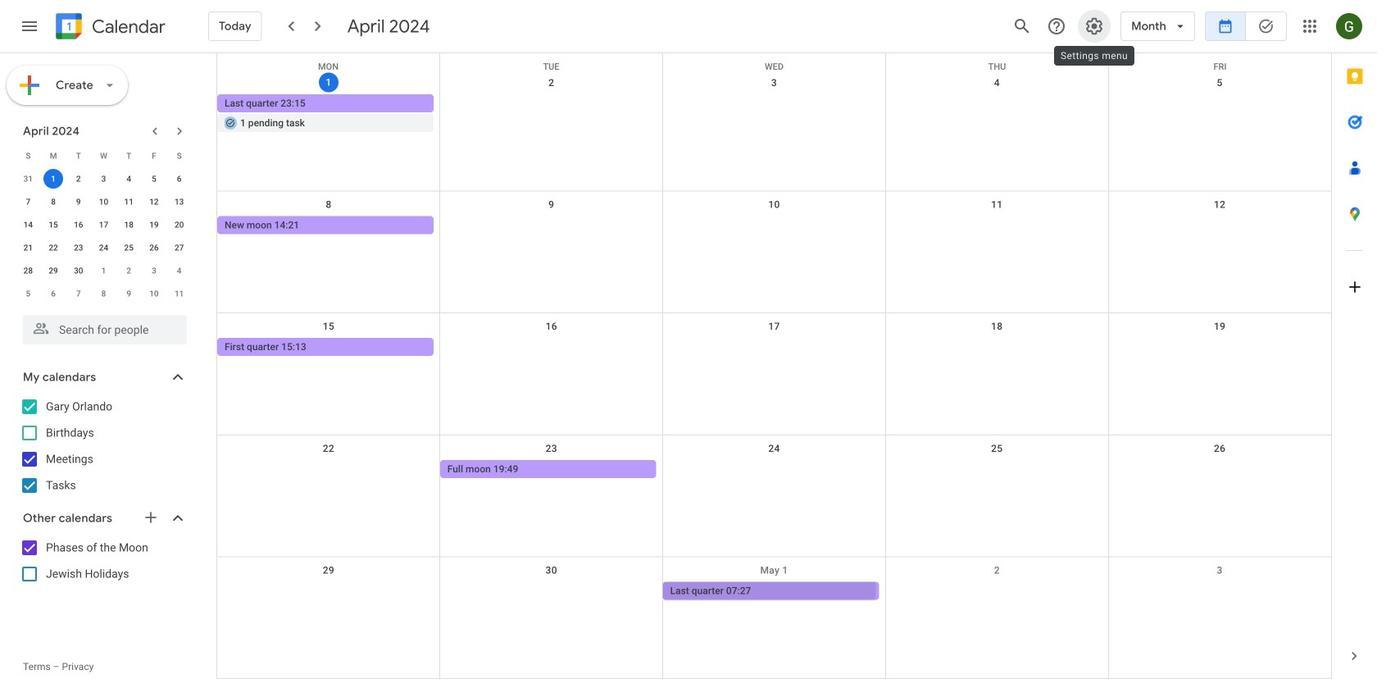 Task type: describe. For each thing, give the bounding box(es) containing it.
4 element
[[119, 169, 139, 189]]

may 3 element
[[144, 261, 164, 281]]

2 element
[[69, 169, 88, 189]]

21 element
[[18, 238, 38, 258]]

heading inside the calendar element
[[89, 17, 166, 36]]

14 element
[[18, 215, 38, 235]]

23 element
[[69, 238, 88, 258]]

may 11 element
[[169, 284, 189, 303]]

27 element
[[169, 238, 189, 258]]

calendar element
[[52, 10, 166, 46]]

add other calendars image
[[143, 509, 159, 526]]

16 element
[[69, 215, 88, 235]]

26 element
[[144, 238, 164, 258]]

9 element
[[69, 192, 88, 212]]

may 7 element
[[69, 284, 88, 303]]

Search for people text field
[[33, 315, 177, 344]]

17 element
[[94, 215, 114, 235]]

29 element
[[44, 261, 63, 281]]

11 element
[[119, 192, 139, 212]]

may 8 element
[[94, 284, 114, 303]]

1, today element
[[44, 169, 63, 189]]

3 element
[[94, 169, 114, 189]]

13 element
[[169, 192, 189, 212]]

18 element
[[119, 215, 139, 235]]

5 element
[[144, 169, 164, 189]]

30 element
[[69, 261, 88, 281]]

10 element
[[94, 192, 114, 212]]



Task type: locate. For each thing, give the bounding box(es) containing it.
april 2024 grid
[[16, 144, 192, 305]]

None search field
[[0, 308, 203, 344]]

cell inside april 2024 'grid'
[[41, 167, 66, 190]]

20 element
[[169, 215, 189, 235]]

main drawer image
[[20, 16, 39, 36]]

may 4 element
[[169, 261, 189, 281]]

settings menu image
[[1085, 16, 1105, 36]]

28 element
[[18, 261, 38, 281]]

other calendars list
[[3, 535, 203, 587]]

may 2 element
[[119, 261, 139, 281]]

may 10 element
[[144, 284, 164, 303]]

15 element
[[44, 215, 63, 235]]

6 element
[[169, 169, 189, 189]]

may 9 element
[[119, 284, 139, 303]]

8 element
[[44, 192, 63, 212]]

row group
[[16, 167, 192, 305]]

may 1 element
[[94, 261, 114, 281]]

7 element
[[18, 192, 38, 212]]

may 6 element
[[44, 284, 63, 303]]

my calendars list
[[3, 394, 203, 499]]

row
[[217, 53, 1332, 72], [217, 70, 1332, 192], [16, 144, 192, 167], [16, 167, 192, 190], [16, 190, 192, 213], [217, 192, 1332, 313], [16, 213, 192, 236], [16, 236, 192, 259], [16, 259, 192, 282], [16, 282, 192, 305], [217, 313, 1332, 435], [217, 435, 1332, 557], [217, 557, 1332, 679]]

24 element
[[94, 238, 114, 258]]

grid
[[217, 53, 1332, 679]]

may 5 element
[[18, 284, 38, 303]]

19 element
[[144, 215, 164, 235]]

12 element
[[144, 192, 164, 212]]

22 element
[[44, 238, 63, 258]]

march 31 element
[[18, 169, 38, 189]]

25 element
[[119, 238, 139, 258]]

heading
[[89, 17, 166, 36]]

cell
[[217, 94, 440, 134], [440, 94, 663, 134], [663, 94, 886, 134], [886, 94, 1109, 134], [1109, 94, 1332, 134], [41, 167, 66, 190], [440, 216, 663, 236], [663, 216, 886, 236], [886, 216, 1109, 236], [1109, 216, 1332, 236], [440, 338, 663, 358], [663, 338, 886, 358], [886, 338, 1109, 358], [1109, 338, 1332, 358], [217, 460, 440, 480], [663, 460, 886, 480], [886, 460, 1109, 480], [1109, 460, 1332, 480], [217, 582, 440, 602], [440, 582, 663, 602], [886, 582, 1109, 602], [1109, 582, 1332, 602]]

tab list
[[1333, 53, 1378, 633]]



Task type: vqa. For each thing, say whether or not it's contained in the screenshot.
the rightmost 28
no



